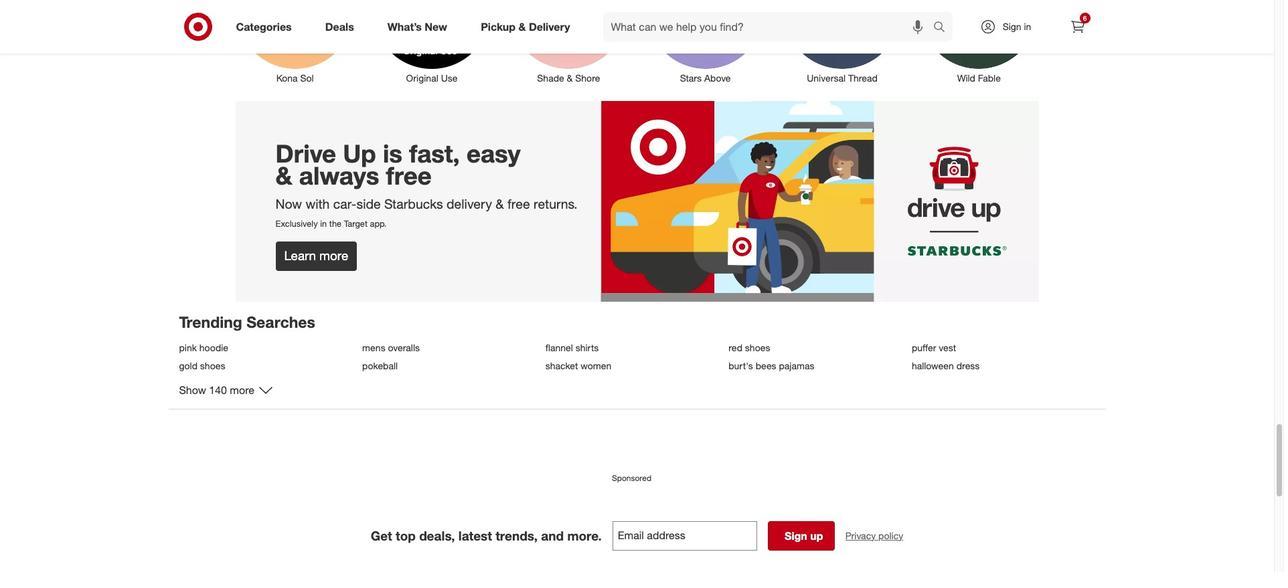 Task type: locate. For each thing, give the bounding box(es) containing it.
free
[[386, 161, 432, 191], [508, 196, 530, 212]]

deals
[[325, 20, 354, 33]]

in left 6 link
[[1024, 21, 1032, 32]]

exclusively
[[276, 218, 318, 229]]

0 horizontal spatial sign
[[785, 529, 807, 543]]

new
[[425, 20, 447, 33]]

free left returns.
[[508, 196, 530, 212]]

shoes down hoodie
[[200, 360, 225, 372]]

1 horizontal spatial sign
[[1003, 21, 1022, 32]]

burt's bees pajamas link
[[729, 360, 904, 372]]

red
[[729, 342, 743, 353]]

0 vertical spatial shoes
[[745, 342, 770, 353]]

what's new
[[388, 20, 447, 33]]

learn
[[284, 249, 316, 263]]

pickup & delivery link
[[470, 12, 587, 42]]

sponsored
[[612, 473, 652, 483]]

get top deals, latest trends, and more.
[[371, 528, 602, 544]]

women
[[581, 360, 612, 372]]

sign inside "link"
[[1003, 21, 1022, 32]]

1 vertical spatial in
[[320, 218, 327, 229]]

shoes up the bees
[[745, 342, 770, 353]]

& right delivery
[[496, 196, 504, 212]]

privacy policy
[[846, 530, 904, 542]]

side
[[357, 196, 381, 212]]

flannel shirts
[[546, 342, 599, 353]]

1 horizontal spatial more
[[320, 249, 348, 263]]

0 horizontal spatial shoes
[[200, 360, 225, 372]]

0 vertical spatial sign
[[1003, 21, 1022, 32]]

1 horizontal spatial shoes
[[745, 342, 770, 353]]

flannel
[[546, 342, 573, 353]]

gold shoes
[[179, 360, 225, 372]]

stars above
[[680, 72, 731, 84]]

pickup & delivery
[[481, 20, 570, 33]]

more down the
[[320, 249, 348, 263]]

show 140 more
[[179, 383, 255, 397]]

shoes
[[745, 342, 770, 353], [200, 360, 225, 372]]

easy
[[467, 139, 521, 169]]

with
[[306, 196, 330, 212]]

burt's
[[729, 360, 753, 372]]

stars above link
[[637, 0, 774, 85]]

shoes for red shoes
[[745, 342, 770, 353]]

drive up starbucks image
[[235, 101, 1039, 302]]

hoodie
[[199, 342, 228, 353]]

fast,
[[409, 139, 460, 169]]

1 horizontal spatial in
[[1024, 21, 1032, 32]]

trends,
[[496, 528, 538, 544]]

privacy
[[846, 530, 876, 542]]

1 vertical spatial sign
[[785, 529, 807, 543]]

& up now
[[276, 161, 292, 191]]

0 horizontal spatial free
[[386, 161, 432, 191]]

wild
[[957, 72, 976, 84]]

free up starbucks
[[386, 161, 432, 191]]

1 vertical spatial shoes
[[200, 360, 225, 372]]

shade & shore
[[537, 72, 600, 84]]

0 horizontal spatial more
[[230, 383, 255, 397]]

1 vertical spatial free
[[508, 196, 530, 212]]

more.
[[568, 528, 602, 544]]

bees
[[756, 360, 777, 372]]

privacy policy link
[[846, 529, 904, 543]]

in
[[1024, 21, 1032, 32], [320, 218, 327, 229]]

the
[[329, 218, 342, 229]]

use
[[441, 72, 458, 84]]

deals,
[[419, 528, 455, 544]]

0 vertical spatial in
[[1024, 21, 1032, 32]]

up
[[343, 139, 376, 169]]

pokeball
[[362, 360, 398, 372]]

what's
[[388, 20, 422, 33]]

140
[[209, 383, 227, 397]]

policy
[[879, 530, 904, 542]]

& left shore
[[567, 72, 573, 84]]

show
[[179, 383, 206, 397]]

stars
[[680, 72, 702, 84]]

& right 'pickup'
[[519, 20, 526, 33]]

red shoes link
[[729, 342, 904, 353]]

1 horizontal spatial free
[[508, 196, 530, 212]]

more
[[320, 249, 348, 263], [230, 383, 255, 397]]

vest
[[939, 342, 956, 353]]

thread
[[848, 72, 878, 84]]

always
[[299, 161, 379, 191]]

wild fable link
[[911, 0, 1048, 85]]

universal thread
[[807, 72, 878, 84]]

burt's bees pajamas
[[729, 360, 815, 372]]

original use
[[406, 72, 458, 84]]

mens overalls link
[[362, 342, 538, 353]]

more right 140
[[230, 383, 255, 397]]

gold shoes link
[[179, 360, 354, 372]]

red shoes
[[729, 342, 770, 353]]

search button
[[927, 12, 959, 44]]

pokeball link
[[362, 360, 538, 372]]

shore
[[575, 72, 600, 84]]

sign inside button
[[785, 529, 807, 543]]

show 140 more button
[[179, 382, 274, 398]]

pink hoodie
[[179, 342, 228, 353]]

sign for sign in
[[1003, 21, 1022, 32]]

car-
[[333, 196, 357, 212]]

0 vertical spatial more
[[320, 249, 348, 263]]

&
[[519, 20, 526, 33], [567, 72, 573, 84], [276, 161, 292, 191], [496, 196, 504, 212]]

free inside the now with car-side starbucks delivery & free returns. exclusively in the target app.
[[508, 196, 530, 212]]

kona
[[276, 72, 298, 84]]

halloween dress
[[912, 360, 980, 372]]

shade & shore link
[[500, 0, 637, 85]]

6 link
[[1063, 12, 1093, 42]]

pink
[[179, 342, 197, 353]]

in left the
[[320, 218, 327, 229]]

sign up button
[[768, 521, 835, 551]]

original
[[406, 72, 438, 84]]

0 horizontal spatial in
[[320, 218, 327, 229]]

puffer
[[912, 342, 936, 353]]

None text field
[[613, 521, 757, 551]]



Task type: vqa. For each thing, say whether or not it's contained in the screenshot.
STARS ABOVE 'link'
yes



Task type: describe. For each thing, give the bounding box(es) containing it.
app.
[[370, 218, 387, 229]]

kona sol
[[276, 72, 314, 84]]

pajamas
[[779, 360, 815, 372]]

now with car-side starbucks delivery & free returns. exclusively in the target app.
[[276, 196, 578, 229]]

sign for sign up
[[785, 529, 807, 543]]

original use link
[[364, 0, 500, 85]]

halloween
[[912, 360, 954, 372]]

latest
[[459, 528, 492, 544]]

sign in link
[[969, 12, 1052, 42]]

now
[[276, 196, 302, 212]]

puffer vest
[[912, 342, 956, 353]]

up
[[810, 529, 823, 543]]

& inside shade & shore link
[[567, 72, 573, 84]]

& inside pickup & delivery link
[[519, 20, 526, 33]]

pink hoodie link
[[179, 342, 354, 353]]

sign in
[[1003, 21, 1032, 32]]

learn more
[[284, 249, 348, 263]]

starbucks
[[384, 196, 443, 212]]

in inside "link"
[[1024, 21, 1032, 32]]

shacket women link
[[546, 360, 721, 372]]

deals link
[[314, 12, 371, 42]]

delivery
[[447, 196, 492, 212]]

trending
[[179, 313, 242, 331]]

get
[[371, 528, 392, 544]]

puffer vest link
[[912, 342, 1087, 353]]

sol
[[300, 72, 314, 84]]

& always free
[[276, 161, 432, 191]]

kona sol link
[[227, 0, 364, 85]]

What can we help you find? suggestions appear below search field
[[603, 12, 937, 42]]

dress
[[957, 360, 980, 372]]

universal
[[807, 72, 846, 84]]

is
[[383, 139, 402, 169]]

shoes for gold shoes
[[200, 360, 225, 372]]

0 vertical spatial free
[[386, 161, 432, 191]]

above
[[704, 72, 731, 84]]

1 vertical spatial more
[[230, 383, 255, 397]]

drive
[[276, 139, 336, 169]]

sign up
[[785, 529, 823, 543]]

universal thread link
[[774, 0, 911, 85]]

& inside the now with car-side starbucks delivery & free returns. exclusively in the target app.
[[496, 196, 504, 212]]

wild fable
[[957, 72, 1001, 84]]

delivery
[[529, 20, 570, 33]]

fable
[[978, 72, 1001, 84]]

target
[[344, 218, 368, 229]]

shirts
[[576, 342, 599, 353]]

flannel shirts link
[[546, 342, 721, 353]]

searches
[[247, 313, 315, 331]]

mens
[[362, 342, 385, 353]]

6
[[1083, 14, 1087, 22]]

what's new link
[[376, 12, 464, 42]]

learn more button
[[276, 242, 357, 271]]

categories
[[236, 20, 292, 33]]

halloween dress link
[[912, 360, 1087, 372]]

search
[[927, 21, 959, 35]]

categories link
[[225, 12, 309, 42]]

trending searches
[[179, 313, 315, 331]]

gold
[[179, 360, 198, 372]]

pickup
[[481, 20, 516, 33]]

in inside the now with car-side starbucks delivery & free returns. exclusively in the target app.
[[320, 218, 327, 229]]

overalls
[[388, 342, 420, 353]]

shade
[[537, 72, 564, 84]]

top
[[396, 528, 416, 544]]

returns.
[[534, 196, 578, 212]]

shacket
[[546, 360, 578, 372]]



